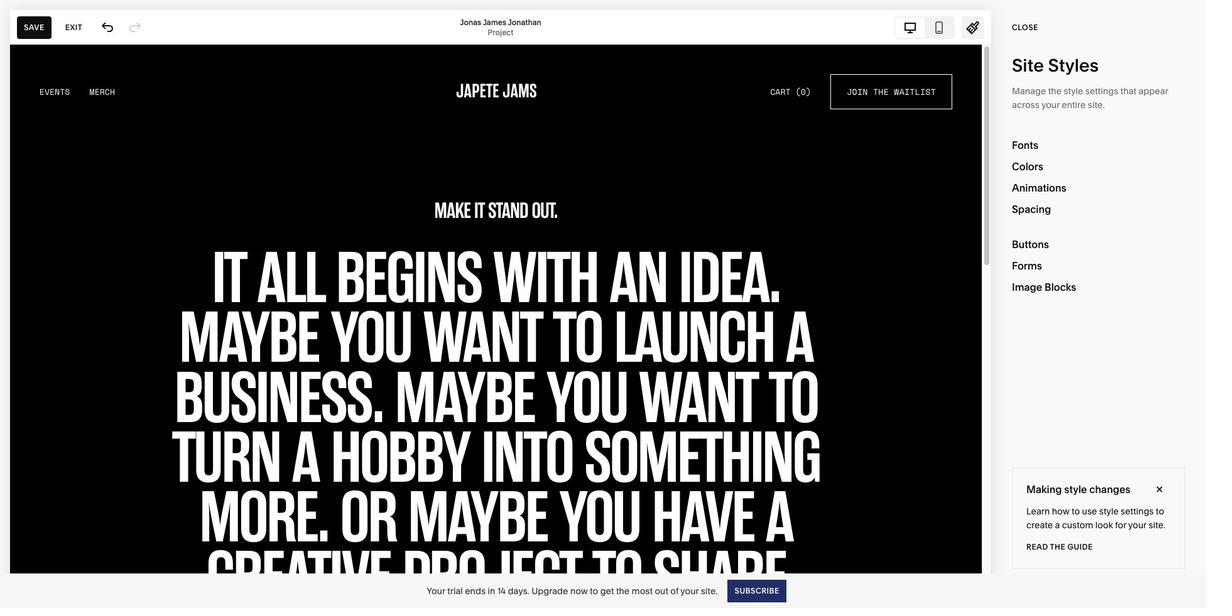 Task type: describe. For each thing, give the bounding box(es) containing it.
fonts
[[1012, 139, 1038, 151]]

in
[[488, 585, 495, 596]]

2 horizontal spatial to
[[1156, 506, 1164, 517]]

your inside manage the style settings that appear across your entire site.
[[1041, 99, 1060, 111]]

days.
[[508, 585, 529, 596]]

jonathan
[[508, 17, 541, 27]]

changes
[[1089, 483, 1131, 496]]

blocks
[[1045, 281, 1076, 293]]

entire
[[1062, 99, 1086, 111]]

spacing link
[[1012, 198, 1185, 220]]

get
[[600, 585, 614, 596]]

jonas james jonathan project
[[460, 17, 541, 37]]

1 horizontal spatial to
[[1072, 506, 1080, 517]]

upgrade
[[531, 585, 568, 596]]

james
[[483, 17, 506, 27]]

your inside learn how to use style settings to create a custom look for your site.
[[1128, 519, 1146, 531]]

style inside manage the style settings that appear across your entire site.
[[1064, 85, 1083, 97]]

ends
[[465, 585, 486, 596]]

subscribe button
[[728, 579, 786, 602]]

close
[[1012, 23, 1038, 32]]

the for manage
[[1048, 85, 1062, 97]]

buttons
[[1012, 238, 1049, 251]]

custom
[[1062, 519, 1093, 531]]

14
[[497, 585, 506, 596]]

spacing
[[1012, 203, 1051, 215]]

across
[[1012, 99, 1039, 111]]

exit
[[65, 22, 82, 32]]

the for read
[[1050, 542, 1065, 552]]

2 vertical spatial the
[[616, 585, 630, 596]]

your
[[427, 585, 445, 596]]

most
[[632, 585, 653, 596]]

0 horizontal spatial to
[[590, 585, 598, 596]]

out
[[655, 585, 668, 596]]

manage the style settings that appear across your entire site.
[[1012, 85, 1168, 111]]

your trial ends in 14 days. upgrade now to get the most out of your site.
[[427, 585, 718, 596]]

settings inside learn how to use style settings to create a custom look for your site.
[[1121, 506, 1154, 517]]

image blocks link
[[1012, 276, 1185, 298]]

read the guide button
[[1026, 536, 1093, 558]]

1 vertical spatial style
[[1064, 483, 1087, 496]]

colors
[[1012, 160, 1043, 173]]



Task type: locate. For each thing, give the bounding box(es) containing it.
read the guide
[[1026, 542, 1093, 552]]

the
[[1048, 85, 1062, 97], [1050, 542, 1065, 552], [616, 585, 630, 596]]

trial
[[447, 585, 463, 596]]

making
[[1026, 483, 1062, 496]]

2 vertical spatial site.
[[701, 585, 718, 596]]

animations
[[1012, 182, 1066, 194]]

site. inside learn how to use style settings to create a custom look for your site.
[[1149, 519, 1165, 531]]

2 vertical spatial style
[[1099, 506, 1119, 517]]

styles
[[1048, 55, 1099, 76]]

appear
[[1139, 85, 1168, 97]]

tab list
[[896, 17, 954, 37]]

style up 'use' on the right of page
[[1064, 483, 1087, 496]]

learn how to use style settings to create a custom look for your site.
[[1026, 506, 1165, 531]]

0 horizontal spatial site.
[[701, 585, 718, 596]]

0 vertical spatial your
[[1041, 99, 1060, 111]]

buttons link
[[1012, 234, 1185, 255]]

settings
[[1085, 85, 1118, 97], [1121, 506, 1154, 517]]

0 vertical spatial style
[[1064, 85, 1083, 97]]

image
[[1012, 281, 1042, 293]]

settings inside manage the style settings that appear across your entire site.
[[1085, 85, 1118, 97]]

the down site styles in the right of the page
[[1048, 85, 1062, 97]]

animations link
[[1012, 177, 1185, 198]]

the inside manage the style settings that appear across your entire site.
[[1048, 85, 1062, 97]]

0 vertical spatial settings
[[1085, 85, 1118, 97]]

learn
[[1026, 506, 1050, 517]]

how
[[1052, 506, 1069, 517]]

forms link
[[1012, 255, 1185, 276]]

image blocks
[[1012, 281, 1076, 293]]

to
[[1072, 506, 1080, 517], [1156, 506, 1164, 517], [590, 585, 598, 596]]

2 horizontal spatial site.
[[1149, 519, 1165, 531]]

2 horizontal spatial your
[[1128, 519, 1146, 531]]

of
[[670, 585, 679, 596]]

1 horizontal spatial site.
[[1088, 99, 1105, 111]]

read
[[1026, 542, 1048, 552]]

the right read
[[1050, 542, 1065, 552]]

style inside learn how to use style settings to create a custom look for your site.
[[1099, 506, 1119, 517]]

site styles
[[1012, 55, 1099, 76]]

look
[[1095, 519, 1113, 531]]

project
[[488, 27, 513, 37]]

exit button
[[58, 16, 89, 39]]

the inside button
[[1050, 542, 1065, 552]]

your right for
[[1128, 519, 1146, 531]]

save
[[24, 22, 44, 32]]

1 vertical spatial settings
[[1121, 506, 1154, 517]]

0 horizontal spatial your
[[680, 585, 699, 596]]

settings left that at the right of page
[[1085, 85, 1118, 97]]

1 vertical spatial your
[[1128, 519, 1146, 531]]

site. right of
[[701, 585, 718, 596]]

your right of
[[680, 585, 699, 596]]

1 vertical spatial site.
[[1149, 519, 1165, 531]]

for
[[1115, 519, 1126, 531]]

0 vertical spatial the
[[1048, 85, 1062, 97]]

guide
[[1067, 542, 1093, 552]]

subscribe
[[735, 586, 779, 595]]

a
[[1055, 519, 1060, 531]]

fonts link
[[1012, 134, 1185, 156]]

that
[[1120, 85, 1136, 97]]

style up the entire
[[1064, 85, 1083, 97]]

now
[[570, 585, 588, 596]]

the right get
[[616, 585, 630, 596]]

site. right for
[[1149, 519, 1165, 531]]

style up look at bottom right
[[1099, 506, 1119, 517]]

site.
[[1088, 99, 1105, 111], [1149, 519, 1165, 531], [701, 585, 718, 596]]

style
[[1064, 85, 1083, 97], [1064, 483, 1087, 496], [1099, 506, 1119, 517]]

settings up for
[[1121, 506, 1154, 517]]

1 horizontal spatial settings
[[1121, 506, 1154, 517]]

2 vertical spatial your
[[680, 585, 699, 596]]

manage
[[1012, 85, 1046, 97]]

create
[[1026, 519, 1053, 531]]

colors link
[[1012, 156, 1185, 177]]

save button
[[17, 16, 51, 39]]

1 vertical spatial the
[[1050, 542, 1065, 552]]

forms
[[1012, 259, 1042, 272]]

your left the entire
[[1041, 99, 1060, 111]]

site. right the entire
[[1088, 99, 1105, 111]]

making style changes
[[1026, 483, 1131, 496]]

use
[[1082, 506, 1097, 517]]

0 vertical spatial site.
[[1088, 99, 1105, 111]]

site
[[1012, 55, 1044, 76]]

site. inside manage the style settings that appear across your entire site.
[[1088, 99, 1105, 111]]

0 horizontal spatial settings
[[1085, 85, 1118, 97]]

jonas
[[460, 17, 481, 27]]

close button
[[1012, 16, 1038, 39]]

1 horizontal spatial your
[[1041, 99, 1060, 111]]

your
[[1041, 99, 1060, 111], [1128, 519, 1146, 531], [680, 585, 699, 596]]



Task type: vqa. For each thing, say whether or not it's contained in the screenshot.
subscribe
yes



